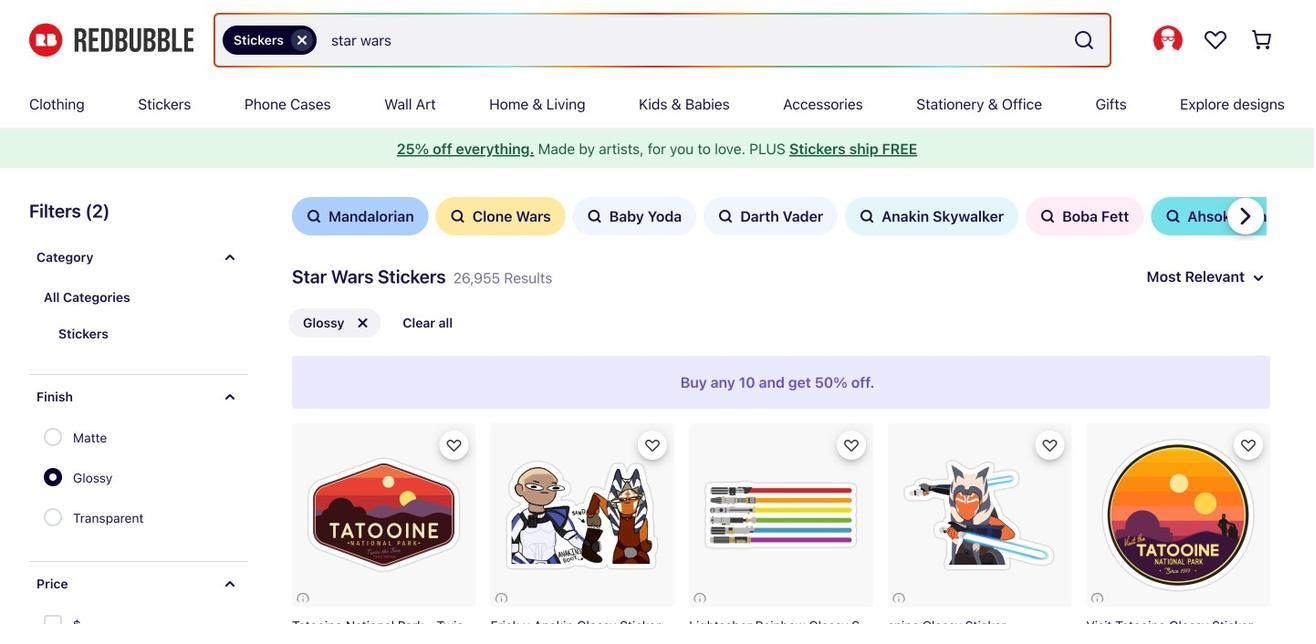 Task type: vqa. For each thing, say whether or not it's contained in the screenshot.
[object Object] option group
no



Task type: describe. For each thing, give the bounding box(es) containing it.
lightsaber rainbow glossy sticker image
[[690, 424, 874, 608]]

finish option group
[[44, 419, 155, 540]]

7 menu item from the left
[[784, 80, 864, 128]]

frick u anakin glossy sticker image
[[491, 424, 675, 608]]



Task type: locate. For each thing, give the bounding box(es) containing it.
tatooine national park - twice the fun, twice the fun!  glossy sticker image
[[292, 424, 476, 608]]

9 menu item from the left
[[1096, 80, 1127, 128]]

8 menu item from the left
[[917, 80, 1043, 128]]

None radio
[[44, 428, 62, 447]]

26,955 results element
[[0, 186, 1315, 625]]

none checkbox inside 26,955 results element
[[44, 615, 66, 625]]

visit tatooine glossy sticker image
[[1087, 424, 1271, 608]]

snips glossy sticker image
[[888, 424, 1072, 608]]

menu bar
[[29, 80, 1286, 128]]

None checkbox
[[44, 615, 66, 625]]

2 menu item from the left
[[138, 80, 191, 128]]

none radio inside finish 'option group'
[[44, 428, 62, 447]]

menu item
[[29, 80, 85, 128], [138, 80, 191, 128], [245, 80, 331, 128], [385, 80, 436, 128], [490, 80, 586, 128], [639, 80, 730, 128], [784, 80, 864, 128], [917, 80, 1043, 128], [1096, 80, 1127, 128], [1181, 80, 1286, 128]]

1 menu item from the left
[[29, 80, 85, 128]]

5 menu item from the left
[[490, 80, 586, 128]]

6 menu item from the left
[[639, 80, 730, 128]]

Search term search field
[[317, 15, 1066, 66]]

4 menu item from the left
[[385, 80, 436, 128]]

10 menu item from the left
[[1181, 80, 1286, 128]]

None field
[[215, 15, 1110, 66]]

3 menu item from the left
[[245, 80, 331, 128]]

None radio
[[44, 468, 62, 487], [44, 509, 62, 527], [44, 468, 62, 487], [44, 509, 62, 527]]



